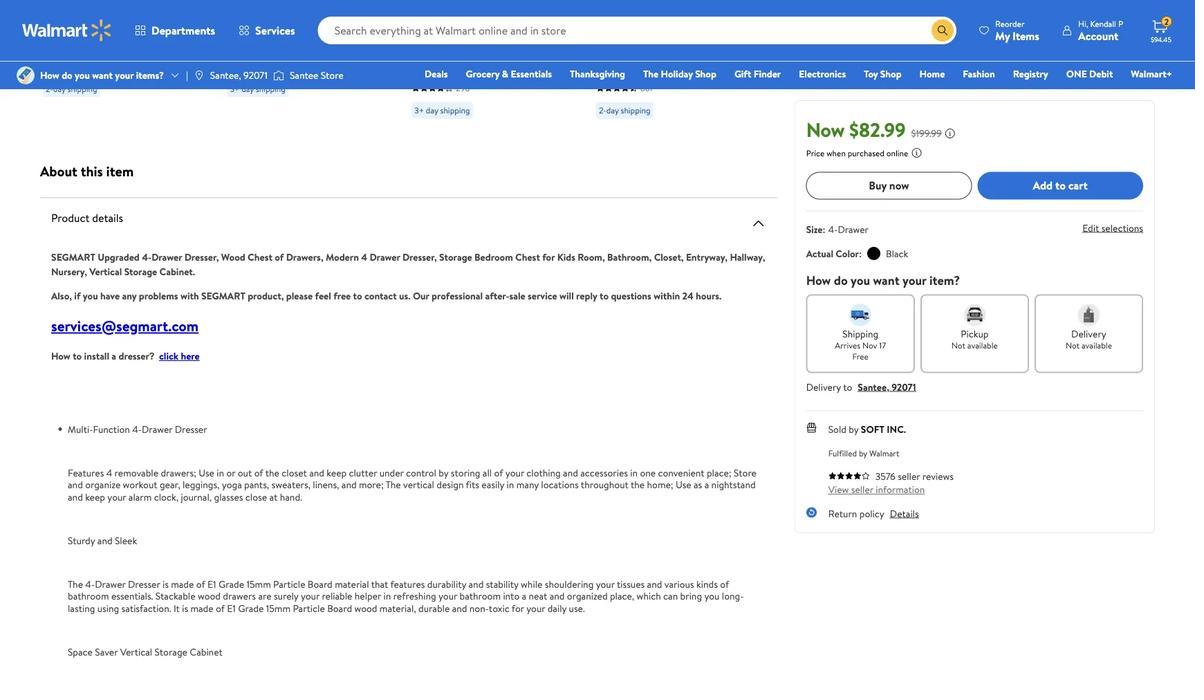 Task type: locate. For each thing, give the bounding box(es) containing it.
0 horizontal spatial 4
[[106, 466, 112, 479]]

0 horizontal spatial room,
[[315, 40, 346, 55]]

problems
[[139, 289, 178, 302]]

free
[[334, 289, 351, 302]]

1 horizontal spatial the
[[386, 478, 401, 492]]

0 horizontal spatial fabric
[[129, 25, 159, 40]]

1 horizontal spatial room,
[[578, 250, 605, 264]]

learn more about strikethrough prices image
[[945, 127, 956, 139]]

segmart left product,
[[201, 289, 246, 302]]

for
[[451, 31, 466, 46], [179, 40, 194, 55], [267, 40, 282, 55], [116, 55, 130, 70], [283, 55, 297, 70], [439, 92, 453, 107], [543, 250, 555, 264], [512, 602, 524, 615]]

1 horizontal spatial store
[[734, 466, 757, 479]]

drawers
[[223, 589, 256, 603]]

not inside pickup not available
[[952, 340, 966, 351]]

for inside the 4-drawer dresser is made of e1 grade 15mm particle board material that features durability and stability while shouldering your tissues and various kinds of bathroom essentials. stackable wood drawers are surely your reliable helper in refreshing your bathroom into a neat and organized place, which can bring you long- lasting using satisfaction. it is made of e1 grade 15mm particle board wood material, durable and non-toxic for your daily use.
[[512, 602, 524, 615]]

wood down material
[[355, 602, 377, 615]]

nightstand
[[680, 31, 733, 46]]

board down material
[[327, 602, 352, 615]]

1 horizontal spatial not
[[1066, 340, 1080, 351]]

fabric inside reahome 9 drawers dresser, chest of drawers fabric dressers with leather finish for adult dressers for bedroom brown
[[129, 25, 159, 40]]

black right shelf, at the right
[[706, 92, 731, 107]]

the right more;
[[386, 478, 401, 492]]

from for classic
[[632, 7, 653, 20]]

1 vertical spatial keep
[[85, 490, 105, 504]]

0 vertical spatial santee,
[[210, 68, 241, 82]]

4
[[361, 250, 367, 264], [106, 466, 112, 479]]

wood left drawers
[[198, 589, 221, 603]]

is right it
[[182, 602, 188, 615]]

available down intent image for delivery
[[1082, 340, 1113, 351]]

and left non-
[[452, 602, 467, 615]]

delivery for to
[[807, 380, 841, 394]]

and left can
[[647, 577, 663, 591]]

shipping down 84
[[256, 83, 286, 95]]

in
[[217, 466, 224, 479], [631, 466, 638, 479], [507, 478, 514, 492], [384, 589, 391, 603]]

view seller information link
[[829, 483, 925, 496]]

1 horizontal spatial black
[[886, 247, 909, 260]]

3.8862 stars out of 5, based on 3576 seller reviews element
[[829, 471, 870, 480]]

4- right 'upgraded'
[[142, 250, 152, 264]]

gear,
[[160, 478, 180, 492]]

2-day shipping down 'tower,'
[[599, 105, 651, 117]]

also, if you have any problems with segmart product, please feel free to contact us. our professional after-sale service will reply to questions within 24 hours.
[[51, 289, 722, 302]]

how do you want your items?
[[40, 68, 164, 82]]

of right all
[[494, 466, 503, 479]]

drawers down services dropdown button
[[240, 55, 280, 70]]

0 horizontal spatial 2-
[[46, 83, 53, 95]]

closet,
[[654, 250, 684, 264]]

options from $69.89 – $94.89
[[412, 7, 536, 20]]

the up 887
[[644, 67, 659, 81]]

1 vertical spatial 3+
[[415, 105, 424, 117]]

fashion
[[963, 67, 996, 81]]

a right as
[[705, 478, 709, 492]]

within
[[654, 289, 680, 302]]

to inside add to cart button
[[1056, 178, 1066, 193]]

fabric inside dresser for bedroom tv stand with storage entertainment center dresser with 5 fabric drawers with open storage shelf for bedroom living room hallway
[[519, 62, 549, 77]]

you right bring
[[705, 589, 720, 603]]

is up satisfaction.
[[163, 577, 169, 591]]

1 horizontal spatial santee,
[[858, 380, 890, 394]]

1 bathroom from the left
[[68, 589, 109, 603]]

1 not from the left
[[952, 340, 966, 351]]

with
[[87, 40, 108, 55], [412, 46, 432, 62], [596, 46, 617, 62], [488, 62, 508, 77], [454, 77, 475, 92], [624, 92, 644, 107], [181, 289, 199, 302]]

also,
[[51, 289, 72, 302]]

drawer inside the 4-drawer dresser is made of e1 grade 15mm particle board material that features durability and stability while shouldering your tissues and various kinds of bathroom essentials. stackable wood drawers are surely your reliable helper in refreshing your bathroom into a neat and organized place, which can bring you long- lasting using satisfaction. it is made of e1 grade 15mm particle board wood material, durable and non-toxic for your daily use.
[[95, 577, 126, 591]]

made up it
[[171, 577, 194, 591]]

you inside the 4-drawer dresser is made of e1 grade 15mm particle board material that features durability and stability while shouldering your tissues and various kinds of bathroom essentials. stackable wood drawers are surely your reliable helper in refreshing your bathroom into a neat and organized place, which can bring you long- lasting using satisfaction. it is made of e1 grade 15mm particle board wood material, durable and non-toxic for your daily use.
[[705, 589, 720, 603]]

 image
[[17, 66, 35, 84]]

you down color
[[851, 271, 871, 289]]

4 product group from the left
[[596, 0, 751, 125]]

4- right size
[[829, 222, 838, 236]]

1 vertical spatial 4
[[106, 466, 112, 479]]

cart
[[1069, 178, 1088, 193]]

3 product group from the left
[[412, 0, 566, 125]]

0 vertical spatial 4
[[361, 250, 367, 264]]

0 horizontal spatial segmart
[[51, 250, 95, 264]]

and down features
[[68, 490, 83, 504]]

1 vertical spatial want
[[874, 271, 900, 289]]

you for how do you want your item?
[[851, 271, 871, 289]]

material,
[[380, 602, 416, 615]]

black inside 'furnulem classic nightstand with 3 drawers, fabric dresser organizer vertical storage tower, stable bedroom end table with open shelf, black oak'
[[706, 92, 731, 107]]

of up product,
[[275, 250, 284, 264]]

2 shop from the left
[[881, 67, 902, 81]]

drawers inside dresser for bedroom tv stand with storage entertainment center dresser with 5 fabric drawers with open storage shelf for bedroom living room hallway
[[412, 77, 452, 92]]

intent image for shipping image
[[850, 304, 872, 326]]

product group
[[43, 0, 197, 125], [227, 0, 382, 125], [412, 0, 566, 125], [596, 0, 751, 125]]

made right it
[[191, 602, 214, 615]]

bathroom left 'into' at the bottom left of page
[[460, 589, 501, 603]]

1 vertical spatial 92071
[[892, 380, 917, 394]]

seller down the 3.8862 stars out of 5, based on 3576 seller reviews element
[[852, 483, 874, 496]]

one debit
[[1067, 67, 1114, 81]]

$37.89
[[655, 7, 682, 20]]

0 horizontal spatial  image
[[194, 70, 205, 81]]

sold
[[829, 423, 847, 436]]

not inside delivery not available
[[1066, 340, 1080, 351]]

4 right features
[[106, 466, 112, 479]]

my
[[996, 28, 1010, 43]]

drawers, left modern
[[286, 250, 324, 264]]

surely
[[274, 589, 299, 603]]

2 product group from the left
[[227, 0, 382, 125]]

available down intent image for pickup
[[968, 340, 998, 351]]

0 horizontal spatial shop
[[696, 67, 717, 81]]

vertical
[[403, 478, 435, 492]]

 image
[[273, 69, 284, 82], [194, 70, 205, 81]]

92071 left 84
[[244, 68, 268, 82]]

in left one
[[631, 466, 638, 479]]

santee, right |
[[210, 68, 241, 82]]

92071 up inc.
[[892, 380, 917, 394]]

options left $69.89
[[412, 7, 446, 20]]

you for how do you want your items?
[[75, 68, 90, 82]]

day
[[53, 83, 65, 95], [242, 83, 254, 95], [426, 105, 438, 117], [607, 105, 619, 117]]

dresser up center
[[412, 31, 449, 46]]

0 horizontal spatial open
[[478, 77, 504, 92]]

seller for 3576
[[898, 469, 921, 483]]

your left tissues
[[596, 577, 615, 591]]

2- down 'tower,'
[[599, 105, 607, 117]]

features
[[68, 466, 104, 479]]

legal information image
[[912, 147, 923, 158]]

dresser inside homfa 6 drawer double dresser white, wood storage cabinet for living room, chest of drawers for bedroom
[[227, 25, 264, 40]]

e1 left are
[[227, 602, 236, 615]]

drawer right 6
[[272, 9, 307, 25]]

of right it
[[216, 602, 225, 615]]

wood inside segmart upgraded 4-drawer dresser, wood chest of drawers, modern 4 drawer dresser, storage bedroom chest for kids room, bathroom, closet, entryway, hallway, nursery, vertical storage cabinet.
[[221, 250, 245, 264]]

2 – from the left
[[684, 7, 689, 20]]

by right fulfilled
[[859, 447, 868, 459]]

want for items?
[[92, 68, 113, 82]]

1 horizontal spatial options
[[596, 7, 630, 20]]

home;
[[647, 478, 674, 492]]

classic
[[644, 31, 677, 46]]

0 horizontal spatial from
[[448, 7, 468, 20]]

and up non-
[[469, 577, 484, 591]]

2 horizontal spatial the
[[644, 67, 659, 81]]

1 horizontal spatial 4
[[361, 250, 367, 264]]

more;
[[359, 478, 384, 492]]

2 vertical spatial by
[[439, 466, 449, 479]]

the up lasting
[[68, 577, 83, 591]]

1 from from the left
[[448, 7, 468, 20]]

1 vertical spatial room,
[[578, 250, 605, 264]]

bedroom inside reahome 9 drawers dresser, chest of drawers fabric dressers with leather finish for adult dressers for bedroom brown
[[133, 55, 177, 70]]

1 horizontal spatial e1
[[227, 602, 236, 615]]

a right the install
[[112, 349, 116, 363]]

0 horizontal spatial living
[[284, 40, 312, 55]]

for right 795
[[116, 55, 130, 70]]

1 vertical spatial how
[[807, 271, 831, 289]]

the 4-drawer dresser is made of e1 grade 15mm particle board material that features durability and stability while shouldering your tissues and various kinds of bathroom essentials. stackable wood drawers are surely your reliable helper in refreshing your bathroom into a neat and organized place, which can bring you long- lasting using satisfaction. it is made of e1 grade 15mm particle board wood material, durable and non-toxic for your daily use.
[[68, 577, 744, 615]]

fits
[[466, 478, 480, 492]]

essentials
[[511, 67, 552, 81]]

from for for
[[448, 7, 468, 20]]

day down 'tower,'
[[607, 105, 619, 117]]

1 vertical spatial by
[[859, 447, 868, 459]]

available inside pickup not available
[[968, 340, 998, 351]]

buy
[[869, 178, 887, 193]]

product,
[[248, 289, 284, 302]]

0 vertical spatial keep
[[327, 466, 347, 479]]

1 horizontal spatial –
[[684, 7, 689, 20]]

by left storing
[[439, 466, 449, 479]]

fashion link
[[957, 66, 1002, 81]]

e1 left drawers
[[208, 577, 216, 591]]

1 vertical spatial vertical
[[90, 265, 122, 278]]

nightstand
[[712, 478, 756, 492]]

shelf,
[[676, 92, 703, 107]]

buy now
[[869, 178, 910, 193]]

storage inside homfa 6 drawer double dresser white, wood storage cabinet for living room, chest of drawers for bedroom
[[331, 25, 369, 40]]

satisfaction.
[[121, 602, 171, 615]]

0 vertical spatial board
[[308, 577, 333, 591]]

6
[[263, 9, 269, 25]]

0 vertical spatial segmart
[[51, 250, 95, 264]]

do down color
[[834, 271, 848, 289]]

convenient
[[658, 466, 705, 479]]

segmart up nursery,
[[51, 250, 95, 264]]

sturdy
[[68, 534, 95, 547]]

2 vertical spatial a
[[522, 589, 527, 603]]

use
[[199, 466, 214, 479], [676, 478, 692, 492]]

1 vertical spatial wood
[[221, 250, 245, 264]]

vertical inside segmart upgraded 4-drawer dresser, wood chest of drawers, modern 4 drawer dresser, storage bedroom chest for kids room, bathroom, closet, entryway, hallway, nursery, vertical storage cabinet.
[[90, 265, 122, 278]]

1 vertical spatial store
[[734, 466, 757, 479]]

2 not from the left
[[1066, 340, 1080, 351]]

living inside homfa 6 drawer double dresser white, wood storage cabinet for living room, chest of drawers for bedroom
[[284, 40, 312, 55]]

1 horizontal spatial seller
[[898, 469, 921, 483]]

lasting
[[68, 602, 95, 615]]

0 horizontal spatial delivery
[[807, 380, 841, 394]]

do for how do you want your item?
[[834, 271, 848, 289]]

how to install a dresser？ click here
[[51, 349, 200, 363]]

please
[[286, 289, 313, 302]]

toy
[[864, 67, 878, 81]]

: up the actual
[[823, 222, 826, 236]]

drawers inside homfa 6 drawer double dresser white, wood storage cabinet for living room, chest of drawers for bedroom
[[240, 55, 280, 70]]

options from $37.89 – $52.89
[[596, 7, 719, 20]]

1 options from the left
[[412, 7, 446, 20]]

the
[[644, 67, 659, 81], [386, 478, 401, 492], [68, 577, 83, 591]]

1 vertical spatial is
[[182, 602, 188, 615]]

the inside the holiday shop link
[[644, 67, 659, 81]]

santee, down free
[[858, 380, 890, 394]]

3+ day shipping down santee, 92071
[[230, 83, 286, 95]]

4- up lasting
[[85, 577, 95, 591]]

walmart image
[[22, 19, 112, 42]]

seller for view
[[852, 483, 874, 496]]

dresser up satisfaction.
[[128, 577, 160, 591]]

room, inside homfa 6 drawer double dresser white, wood storage cabinet for living room, chest of drawers for bedroom
[[315, 40, 346, 55]]

store right place;
[[734, 466, 757, 479]]

for down services
[[267, 40, 282, 55]]

delivery up the sold on the bottom of the page
[[807, 380, 841, 394]]

0 horizontal spatial :
[[823, 222, 826, 236]]

product group containing homfa 6 drawer double dresser white, wood storage cabinet for living room, chest of drawers for bedroom
[[227, 0, 382, 125]]

and
[[309, 466, 325, 479], [563, 466, 578, 479], [68, 478, 83, 492], [342, 478, 357, 492], [68, 490, 83, 504], [97, 534, 113, 547], [469, 577, 484, 591], [647, 577, 663, 591], [550, 589, 565, 603], [452, 602, 467, 615]]

0 horizontal spatial options
[[412, 7, 446, 20]]

4- for upgraded
[[142, 250, 152, 264]]

dresser, inside reahome 9 drawers dresser, chest of drawers fabric dressers with leather finish for adult dressers for bedroom brown
[[151, 9, 190, 25]]

1 – from the left
[[500, 7, 506, 20]]

1 vertical spatial 3+ day shipping
[[415, 105, 470, 117]]

details button
[[890, 507, 919, 520]]

add to cart button
[[978, 172, 1144, 199]]

close
[[246, 490, 267, 504]]

storage
[[331, 25, 369, 40], [435, 46, 473, 62], [686, 62, 723, 77], [507, 77, 544, 92], [439, 250, 472, 264], [124, 265, 157, 278], [155, 645, 187, 659]]

furnulem
[[596, 31, 642, 46]]

– right the $37.89
[[684, 7, 689, 20]]

0 horizontal spatial –
[[500, 7, 506, 20]]

delivery
[[1072, 327, 1107, 340], [807, 380, 841, 394]]

from
[[448, 7, 468, 20], [632, 7, 653, 20]]

the inside the 4-drawer dresser is made of e1 grade 15mm particle board material that features durability and stability while shouldering your tissues and various kinds of bathroom essentials. stackable wood drawers are surely your reliable helper in refreshing your bathroom into a neat and organized place, which can bring you long- lasting using satisfaction. it is made of e1 grade 15mm particle board wood material, durable and non-toxic for your daily use.
[[68, 577, 83, 591]]

after-
[[485, 289, 510, 302]]

the holiday shop link
[[637, 66, 723, 81]]

toy shop link
[[858, 66, 908, 81]]

1 horizontal spatial keep
[[327, 466, 347, 479]]

0 horizontal spatial black
[[706, 92, 731, 107]]

0 vertical spatial want
[[92, 68, 113, 82]]

0 vertical spatial vertical
[[646, 62, 683, 77]]

glasses
[[214, 490, 243, 504]]

to right free
[[353, 289, 362, 302]]

adult
[[43, 55, 69, 70]]

0 vertical spatial how
[[40, 68, 59, 82]]

board left material
[[308, 577, 333, 591]]

0 vertical spatial is
[[163, 577, 169, 591]]

cabinet up santee, 92071
[[227, 40, 265, 55]]

not for pickup
[[952, 340, 966, 351]]

0 vertical spatial :
[[823, 222, 826, 236]]

you right if
[[83, 289, 98, 302]]

drawers up 795
[[87, 25, 127, 40]]

furnulem classic nightstand with 3 drawers, fabric dresser organizer vertical storage tower, stable bedroom end table with open shelf, black oak
[[596, 31, 742, 122]]

in inside the 4-drawer dresser is made of e1 grade 15mm particle board material that features durability and stability while shouldering your tissues and various kinds of bathroom essentials. stackable wood drawers are surely your reliable helper in refreshing your bathroom into a neat and organized place, which can bring you long- lasting using satisfaction. it is made of e1 grade 15mm particle board wood material, durable and non-toxic for your daily use.
[[384, 589, 391, 603]]

4 inside segmart upgraded 4-drawer dresser, wood chest of drawers, modern 4 drawer dresser, storage bedroom chest for kids room, bathroom, closet, entryway, hallway, nursery, vertical storage cabinet.
[[361, 250, 367, 264]]

bring
[[681, 589, 702, 603]]

of right stackable
[[196, 577, 205, 591]]

1 vertical spatial delivery
[[807, 380, 841, 394]]

open inside dresser for bedroom tv stand with storage entertainment center dresser with 5 fabric drawers with open storage shelf for bedroom living room hallway
[[478, 77, 504, 92]]

1 product group from the left
[[43, 0, 197, 125]]

0 horizontal spatial a
[[112, 349, 116, 363]]

options for dresser for bedroom tv stand with storage entertainment center dresser with 5 fabric drawers with open storage shelf for bedroom living room hallway
[[412, 7, 446, 20]]

$82.99
[[850, 116, 906, 143]]

chest inside reahome 9 drawers dresser, chest of drawers fabric dressers with leather finish for adult dressers for bedroom brown
[[43, 25, 71, 40]]

for right 84
[[283, 55, 297, 70]]

0 vertical spatial by
[[849, 423, 859, 436]]

0 vertical spatial 3+ day shipping
[[230, 83, 286, 95]]

0 vertical spatial the
[[644, 67, 659, 81]]

1 horizontal spatial from
[[632, 7, 653, 20]]

for inside segmart upgraded 4-drawer dresser, wood chest of drawers, modern 4 drawer dresser, storage bedroom chest for kids room, bathroom, closet, entryway, hallway, nursery, vertical storage cabinet.
[[543, 250, 555, 264]]

–
[[500, 7, 506, 20], [684, 7, 689, 20]]

have
[[100, 289, 120, 302]]

holiday
[[661, 67, 693, 81]]

1 vertical spatial the
[[386, 478, 401, 492]]

homfa 6 drawer double dresser white, wood storage cabinet for living room, chest of drawers for bedroom
[[227, 9, 377, 70]]

3+ down santee, 92071
[[230, 83, 240, 95]]

0 vertical spatial delivery
[[1072, 327, 1107, 340]]

2- down adult
[[46, 83, 53, 95]]

use.
[[569, 602, 585, 615]]

:
[[823, 222, 826, 236], [859, 247, 862, 260]]

dresser left white,
[[227, 25, 264, 40]]

finder
[[754, 67, 781, 81]]

1 vertical spatial living
[[503, 92, 531, 107]]

3+ day shipping down 296
[[415, 105, 470, 117]]

bedroom inside segmart upgraded 4-drawer dresser, wood chest of drawers, modern 4 drawer dresser, storage bedroom chest for kids room, bathroom, closet, entryway, hallway, nursery, vertical storage cabinet.
[[475, 250, 513, 264]]

keep left clutter
[[327, 466, 347, 479]]

4- inside the 4-drawer dresser is made of e1 grade 15mm particle board material that features durability and stability while shouldering your tissues and various kinds of bathroom essentials. stackable wood drawers are surely your reliable helper in refreshing your bathroom into a neat and organized place, which can bring you long- lasting using satisfaction. it is made of e1 grade 15mm particle board wood material, durable and non-toxic for your daily use.
[[85, 577, 95, 591]]

0 horizontal spatial bathroom
[[68, 589, 109, 603]]

2 available from the left
[[1082, 340, 1113, 351]]

1 horizontal spatial  image
[[273, 69, 284, 82]]

intent image for pickup image
[[964, 304, 986, 326]]

double
[[309, 9, 344, 25]]

2-day shipping down adult
[[46, 83, 97, 95]]

the holiday shop
[[644, 67, 717, 81]]

place;
[[707, 466, 732, 479]]

1 available from the left
[[968, 340, 998, 351]]

2 vertical spatial how
[[51, 349, 70, 363]]

4- inside segmart upgraded 4-drawer dresser, wood chest of drawers, modern 4 drawer dresser, storage bedroom chest for kids room, bathroom, closet, entryway, hallway, nursery, vertical storage cabinet.
[[142, 250, 152, 264]]

any
[[122, 289, 137, 302]]

available inside delivery not available
[[1082, 340, 1113, 351]]

1 vertical spatial :
[[859, 247, 862, 260]]

questions
[[611, 289, 652, 302]]

vertical inside 'furnulem classic nightstand with 3 drawers, fabric dresser organizer vertical storage tower, stable bedroom end table with open shelf, black oak'
[[646, 62, 683, 77]]

1 horizontal spatial cabinet
[[227, 40, 265, 55]]

want left item?
[[874, 271, 900, 289]]

1 horizontal spatial open
[[647, 92, 674, 107]]

2 from from the left
[[632, 7, 653, 20]]

kids
[[558, 250, 576, 264]]

cabinet down stackable
[[190, 645, 223, 659]]

want down the 'leather'
[[92, 68, 113, 82]]

delivery inside delivery not available
[[1072, 327, 1107, 340]]

the for drawer
[[68, 577, 83, 591]]

1 horizontal spatial living
[[503, 92, 531, 107]]

storage inside 'furnulem classic nightstand with 3 drawers, fabric dresser organizer vertical storage tower, stable bedroom end table with open shelf, black oak'
[[686, 62, 723, 77]]

2 options from the left
[[596, 7, 630, 20]]

room, right kids
[[578, 250, 605, 264]]

drawers, inside segmart upgraded 4-drawer dresser, wood chest of drawers, modern 4 drawer dresser, storage bedroom chest for kids room, bathroom, closet, entryway, hallway, nursery, vertical storage cabinet.
[[286, 250, 324, 264]]

seller right 3576
[[898, 469, 921, 483]]

the inside features 4 removable drawers; use in or out of the closet and keep clutter under control by storing all of your clothing and accessories in one convenient place; store and organize workout gear, leggings, yoga pants, sweaters, linens, and more; the vertical design fits easily in many locations throughout the home; use as a nightstand and keep your alarm clock, journal, glasses close at hand.
[[386, 478, 401, 492]]

0 horizontal spatial 3+
[[230, 83, 240, 95]]

0 horizontal spatial e1
[[208, 577, 216, 591]]

and right closet
[[309, 466, 325, 479]]

living down grocery & essentials on the top
[[503, 92, 531, 107]]

1 vertical spatial 2-day shipping
[[599, 105, 651, 117]]

 image right |
[[194, 70, 205, 81]]

0 horizontal spatial do
[[62, 68, 72, 82]]

from left $69.89
[[448, 7, 468, 20]]

0 horizontal spatial not
[[952, 340, 966, 351]]

non-
[[470, 602, 489, 615]]

1 vertical spatial 15mm
[[266, 602, 291, 615]]

item?
[[930, 271, 961, 289]]

$69.89
[[471, 7, 498, 20]]

2 vertical spatial the
[[68, 577, 83, 591]]

dresser, up cabinet.
[[185, 250, 219, 264]]

15mm right drawers
[[266, 602, 291, 615]]

 image for santee store
[[273, 69, 284, 82]]

bedroom inside homfa 6 drawer double dresser white, wood storage cabinet for living room, chest of drawers for bedroom
[[299, 55, 344, 70]]

delivery for not
[[1072, 327, 1107, 340]]

for down departments
[[179, 40, 194, 55]]

drawers, inside 'furnulem classic nightstand with 3 drawers, fabric dresser organizer vertical storage tower, stable bedroom end table with open shelf, black oak'
[[628, 46, 671, 62]]

3+ down deals link
[[415, 105, 424, 117]]

1 horizontal spatial wood
[[301, 25, 329, 40]]

segmart upgraded 4-drawer dresser, wood chest of drawers, modern 4 drawer dresser, storage bedroom chest for kids room, bathroom, closet, entryway, hallway, nursery, vertical storage cabinet.
[[51, 250, 766, 278]]



Task type: describe. For each thing, give the bounding box(es) containing it.
of right kinds
[[721, 577, 729, 591]]

your right surely
[[301, 589, 320, 603]]

electronics link
[[793, 66, 853, 81]]

drawer up cabinet.
[[152, 250, 182, 264]]

for down options from $69.89 – $94.89
[[451, 31, 466, 46]]

day down deals link
[[426, 105, 438, 117]]

home
[[920, 67, 945, 81]]

while
[[521, 577, 543, 591]]

edit selections button
[[1083, 221, 1144, 235]]

tv
[[515, 31, 528, 46]]

purchased
[[848, 147, 885, 159]]

dresser up 296
[[448, 62, 485, 77]]

all
[[483, 466, 492, 479]]

your left daily
[[527, 602, 546, 615]]

clothing
[[527, 466, 561, 479]]

drawer inside homfa 6 drawer double dresser white, wood storage cabinet for living room, chest of drawers for bedroom
[[272, 9, 307, 25]]

one
[[640, 466, 656, 479]]

4- for function
[[132, 422, 142, 436]]

table
[[596, 92, 621, 107]]

your left alarm
[[107, 490, 126, 504]]

1 horizontal spatial is
[[182, 602, 188, 615]]

it
[[174, 602, 180, 615]]

various
[[665, 577, 694, 591]]

registry link
[[1007, 66, 1055, 81]]

0 vertical spatial store
[[321, 68, 344, 82]]

product group containing reahome 9 drawers dresser, chest of drawers fabric dressers with leather finish for adult dressers for bedroom brown
[[43, 0, 197, 125]]

1 horizontal spatial 3+ day shipping
[[415, 105, 470, 117]]

0 vertical spatial 2-
[[46, 83, 53, 95]]

your right the easily
[[506, 466, 525, 479]]

oak
[[596, 107, 616, 122]]

1 horizontal spatial use
[[676, 478, 692, 492]]

1 horizontal spatial 2-day shipping
[[599, 105, 651, 117]]

hours.
[[696, 289, 722, 302]]

1 vertical spatial grade
[[238, 602, 264, 615]]

available for pickup
[[968, 340, 998, 351]]

out
[[238, 466, 252, 479]]

you for also, if you have any problems with segmart product, please feel free to contact us. our professional after-sale service will reply to questions within 24 hours.
[[83, 289, 98, 302]]

1 vertical spatial board
[[327, 602, 352, 615]]

1 vertical spatial black
[[886, 247, 909, 260]]

1 horizontal spatial :
[[859, 247, 862, 260]]

item
[[106, 161, 134, 181]]

want for item?
[[874, 271, 900, 289]]

segmart inside segmart upgraded 4-drawer dresser, wood chest of drawers, modern 4 drawer dresser, storage bedroom chest for kids room, bathroom, closet, entryway, hallway, nursery, vertical storage cabinet.
[[51, 250, 95, 264]]

your left items?
[[115, 68, 134, 82]]

tower,
[[596, 77, 627, 92]]

shipping down 887
[[621, 105, 651, 117]]

Walmart Site-Wide search field
[[318, 17, 957, 44]]

reahome 9 drawers dresser, chest of drawers fabric dressers with leather finish for adult dressers for bedroom brown
[[43, 9, 194, 85]]

0 vertical spatial e1
[[208, 577, 216, 591]]

dresser up drawers;
[[175, 422, 207, 436]]

the for shop
[[644, 67, 659, 81]]

view seller information
[[829, 483, 925, 496]]

buy now button
[[807, 172, 972, 199]]

0 vertical spatial grade
[[219, 577, 244, 591]]

1 horizontal spatial wood
[[355, 602, 377, 615]]

toxic
[[489, 602, 510, 615]]

service
[[528, 289, 558, 302]]

24
[[683, 289, 694, 302]]

drawer up color
[[838, 222, 869, 236]]

1 shop from the left
[[696, 67, 717, 81]]

dresser, up our at the left top
[[403, 250, 437, 264]]

at
[[269, 490, 278, 504]]

bedroom inside 'furnulem classic nightstand with 3 drawers, fabric dresser organizer vertical storage tower, stable bedroom end table with open shelf, black oak'
[[662, 77, 707, 92]]

saver
[[95, 645, 118, 659]]

and right neat
[[550, 589, 565, 603]]

daily
[[548, 602, 567, 615]]

dresser inside the 4-drawer dresser is made of e1 grade 15mm particle board material that features durability and stability while shouldering your tissues and various kinds of bathroom essentials. stackable wood drawers are surely your reliable helper in refreshing your bathroom into a neat and organized place, which can bring you long- lasting using satisfaction. it is made of e1 grade 15mm particle board wood material, durable and non-toxic for your daily use.
[[128, 577, 160, 591]]

to for how to install a dresser？ click here
[[73, 349, 82, 363]]

– for nightstand
[[684, 7, 689, 20]]

0 horizontal spatial is
[[163, 577, 169, 591]]

intent image for delivery image
[[1078, 304, 1101, 326]]

0 horizontal spatial santee,
[[210, 68, 241, 82]]

1 horizontal spatial 3+
[[415, 105, 424, 117]]

0 horizontal spatial 92071
[[244, 68, 268, 82]]

under
[[380, 466, 404, 479]]

product group containing dresser for bedroom tv stand with storage entertainment center dresser with 5 fabric drawers with open storage shelf for bedroom living room hallway
[[412, 0, 566, 125]]

and right 'clothing'
[[563, 466, 578, 479]]

0 vertical spatial 3+
[[230, 83, 240, 95]]

0 vertical spatial 2-day shipping
[[46, 83, 97, 95]]

0 vertical spatial made
[[171, 577, 194, 591]]

install
[[84, 349, 109, 363]]

to for delivery to santee, 92071
[[844, 380, 853, 394]]

to right the reply
[[600, 289, 609, 302]]

sweaters,
[[272, 478, 311, 492]]

wood inside homfa 6 drawer double dresser white, wood storage cabinet for living room, chest of drawers for bedroom
[[301, 25, 329, 40]]

add
[[1034, 178, 1053, 193]]

how for how do you want your item?
[[807, 271, 831, 289]]

296
[[456, 82, 470, 94]]

product
[[51, 210, 90, 226]]

design
[[437, 478, 464, 492]]

887
[[641, 82, 654, 94]]

in left or on the left bottom of page
[[217, 466, 224, 479]]

product details image
[[751, 215, 767, 232]]

that
[[371, 577, 388, 591]]

room, inside segmart upgraded 4-drawer dresser, wood chest of drawers, modern 4 drawer dresser, storage bedroom chest for kids room, bathroom, closet, entryway, hallway, nursery, vertical storage cabinet.
[[578, 250, 605, 264]]

gift finder
[[735, 67, 781, 81]]

if
[[74, 289, 81, 302]]

store inside features 4 removable drawers; use in or out of the closet and keep clutter under control by storing all of your clothing and accessories in one convenient place; store and organize workout gear, leggings, yoga pants, sweaters, linens, and more; the vertical design fits easily in many locations throughout the home; use as a nightstand and keep your alarm clock, journal, glasses close at hand.
[[734, 466, 757, 479]]

drawer up "also, if you have any problems with segmart product, please feel free to contact us. our professional after-sale service will reply to questions within 24 hours."
[[370, 250, 400, 264]]

dressers right adult
[[72, 55, 113, 70]]

dressers up brown
[[43, 40, 85, 55]]

do for how do you want your items?
[[62, 68, 72, 82]]

end
[[709, 77, 728, 92]]

– for bedroom
[[500, 7, 506, 20]]

upgraded
[[98, 250, 140, 264]]

0 horizontal spatial 3+ day shipping
[[230, 83, 286, 95]]

selections
[[1102, 221, 1144, 235]]

a inside the 4-drawer dresser is made of e1 grade 15mm particle board material that features durability and stability while shouldering your tissues and various kinds of bathroom essentials. stackable wood drawers are surely your reliable helper in refreshing your bathroom into a neat and organized place, which can bring you long- lasting using satisfaction. it is made of e1 grade 15mm particle board wood material, durable and non-toxic for your daily use.
[[522, 589, 527, 603]]

with inside reahome 9 drawers dresser, chest of drawers fabric dressers with leather finish for adult dressers for bedroom brown
[[87, 40, 108, 55]]

3576 seller reviews
[[876, 469, 954, 483]]

reviews
[[923, 469, 954, 483]]

and left sleek
[[97, 534, 113, 547]]

Search search field
[[318, 17, 957, 44]]

features
[[391, 577, 425, 591]]

organize
[[85, 478, 121, 492]]

0 horizontal spatial wood
[[198, 589, 221, 603]]

1 vertical spatial cabinet
[[190, 645, 223, 659]]

0 vertical spatial a
[[112, 349, 116, 363]]

when
[[827, 147, 846, 159]]

yoga
[[222, 478, 242, 492]]

p
[[1119, 18, 1124, 29]]

reply
[[576, 289, 598, 302]]

of right out
[[254, 466, 263, 479]]

fulfilled
[[829, 447, 857, 459]]

electronics
[[799, 67, 846, 81]]

your right refreshing
[[439, 589, 457, 603]]

of inside homfa 6 drawer double dresser white, wood storage cabinet for living room, chest of drawers for bedroom
[[227, 55, 238, 70]]

open inside 'furnulem classic nightstand with 3 drawers, fabric dresser organizer vertical storage tower, stable bedroom end table with open shelf, black oak'
[[647, 92, 674, 107]]

into
[[503, 589, 520, 603]]

cabinet inside homfa 6 drawer double dresser white, wood storage cabinet for living room, chest of drawers for bedroom
[[227, 40, 265, 55]]

delivery not available
[[1066, 327, 1113, 351]]

multi-function 4-drawer dresser
[[68, 422, 207, 436]]

1 vertical spatial particle
[[293, 602, 325, 615]]

santee, 92071 button
[[858, 380, 917, 394]]

kinds
[[697, 577, 718, 591]]

modern
[[326, 250, 359, 264]]

by for fulfilled
[[859, 447, 868, 459]]

of inside segmart upgraded 4-drawer dresser, wood chest of drawers, modern 4 drawer dresser, storage bedroom chest for kids room, bathroom, closet, entryway, hallway, nursery, vertical storage cabinet.
[[275, 250, 284, 264]]

search icon image
[[938, 25, 949, 36]]

stackable
[[156, 589, 196, 603]]

by for sold
[[849, 423, 859, 436]]

options for furnulem classic nightstand with 3 drawers, fabric dresser organizer vertical storage tower, stable bedroom end table with open shelf, black oak
[[596, 7, 630, 20]]

contact
[[365, 289, 397, 302]]

day down santee, 92071
[[242, 83, 254, 95]]

drawers right 9
[[109, 9, 148, 25]]

fabric inside 'furnulem classic nightstand with 3 drawers, fabric dresser organizer vertical storage tower, stable bedroom end table with open shelf, black oak'
[[673, 46, 703, 62]]

4 inside features 4 removable drawers; use in or out of the closet and keep clutter under control by storing all of your clothing and accessories in one convenient place; store and organize workout gear, leggings, yoga pants, sweaters, linens, and more; the vertical design fits easily in many locations throughout the home; use as a nightstand and keep your alarm clock, journal, glasses close at hand.
[[106, 466, 112, 479]]

account
[[1079, 28, 1119, 43]]

1 vertical spatial made
[[191, 602, 214, 615]]

finish
[[149, 40, 177, 55]]

how for how do you want your items?
[[40, 68, 59, 82]]

hallway
[[412, 107, 449, 122]]

for left 296
[[439, 92, 453, 107]]

view
[[829, 483, 849, 496]]

space saver vertical storage cabinet
[[68, 645, 223, 659]]

and left more;
[[342, 478, 357, 492]]

1 vertical spatial 2-
[[599, 105, 607, 117]]

bathroom,
[[608, 250, 652, 264]]

1 horizontal spatial the
[[631, 478, 645, 492]]

0 vertical spatial particle
[[273, 577, 306, 591]]

stability
[[486, 577, 519, 591]]

shipping down 296
[[440, 105, 470, 117]]

0 horizontal spatial the
[[266, 466, 280, 479]]

walmart+ link
[[1125, 66, 1179, 81]]

reorder my items
[[996, 18, 1040, 43]]

organizer
[[596, 62, 644, 77]]

price when purchased online
[[807, 147, 909, 159]]

living inside dresser for bedroom tv stand with storage entertainment center dresser with 5 fabric drawers with open storage shelf for bedroom living room hallway
[[503, 92, 531, 107]]

services@segmart.com
[[51, 316, 199, 336]]

now $82.99
[[807, 116, 906, 143]]

9
[[100, 9, 106, 25]]

shipping
[[843, 327, 879, 340]]

4- for :
[[829, 222, 838, 236]]

1 horizontal spatial 92071
[[892, 380, 917, 394]]

1 vertical spatial e1
[[227, 602, 236, 615]]

product group containing furnulem classic nightstand with 3 drawers, fabric dresser organizer vertical storage tower, stable bedroom end table with open shelf, black oak
[[596, 0, 751, 125]]

your left item?
[[903, 271, 927, 289]]

not for delivery
[[1066, 340, 1080, 351]]

shipping down how do you want your items?
[[67, 83, 97, 95]]

multi-
[[68, 422, 93, 436]]

to for add to cart
[[1056, 178, 1066, 193]]

journal,
[[181, 490, 212, 504]]

entryway,
[[686, 250, 728, 264]]

&
[[502, 67, 509, 81]]

1 vertical spatial santee,
[[858, 380, 890, 394]]

0 horizontal spatial use
[[199, 466, 214, 479]]

inc.
[[887, 423, 907, 436]]

in left many
[[507, 478, 514, 492]]

using
[[97, 602, 119, 615]]

 image for santee, 92071
[[194, 70, 205, 81]]

drawer right function
[[142, 422, 173, 436]]

of inside reahome 9 drawers dresser, chest of drawers fabric dressers with leather finish for adult dressers for bedroom brown
[[74, 25, 84, 40]]

2 vertical spatial vertical
[[120, 645, 152, 659]]

a inside features 4 removable drawers; use in or out of the closet and keep clutter under control by storing all of your clothing and accessories in one convenient place; store and organize workout gear, leggings, yoga pants, sweaters, linens, and more; the vertical design fits easily in many locations throughout the home; use as a nightstand and keep your alarm clock, journal, glasses close at hand.
[[705, 478, 709, 492]]

reahome
[[43, 9, 97, 25]]

dresser inside 'furnulem classic nightstand with 3 drawers, fabric dresser organizer vertical storage tower, stable bedroom end table with open shelf, black oak'
[[705, 46, 742, 62]]

by inside features 4 removable drawers; use in or out of the closet and keep clutter under control by storing all of your clothing and accessories in one convenient place; store and organize workout gear, leggings, yoga pants, sweaters, linens, and more; the vertical design fits easily in many locations throughout the home; use as a nightstand and keep your alarm clock, journal, glasses close at hand.
[[439, 466, 449, 479]]

and left the organize
[[68, 478, 83, 492]]

hallway,
[[730, 250, 766, 264]]

chest inside homfa 6 drawer double dresser white, wood storage cabinet for living room, chest of drawers for bedroom
[[349, 40, 377, 55]]

0 vertical spatial 15mm
[[247, 577, 271, 591]]

actual
[[807, 247, 834, 260]]

function
[[93, 422, 130, 436]]

available for delivery
[[1082, 340, 1113, 351]]

2 bathroom from the left
[[460, 589, 501, 603]]

1 vertical spatial segmart
[[201, 289, 246, 302]]

how do you want your item?
[[807, 271, 961, 289]]

day down adult
[[53, 83, 65, 95]]



Task type: vqa. For each thing, say whether or not it's contained in the screenshot.
Shop
yes



